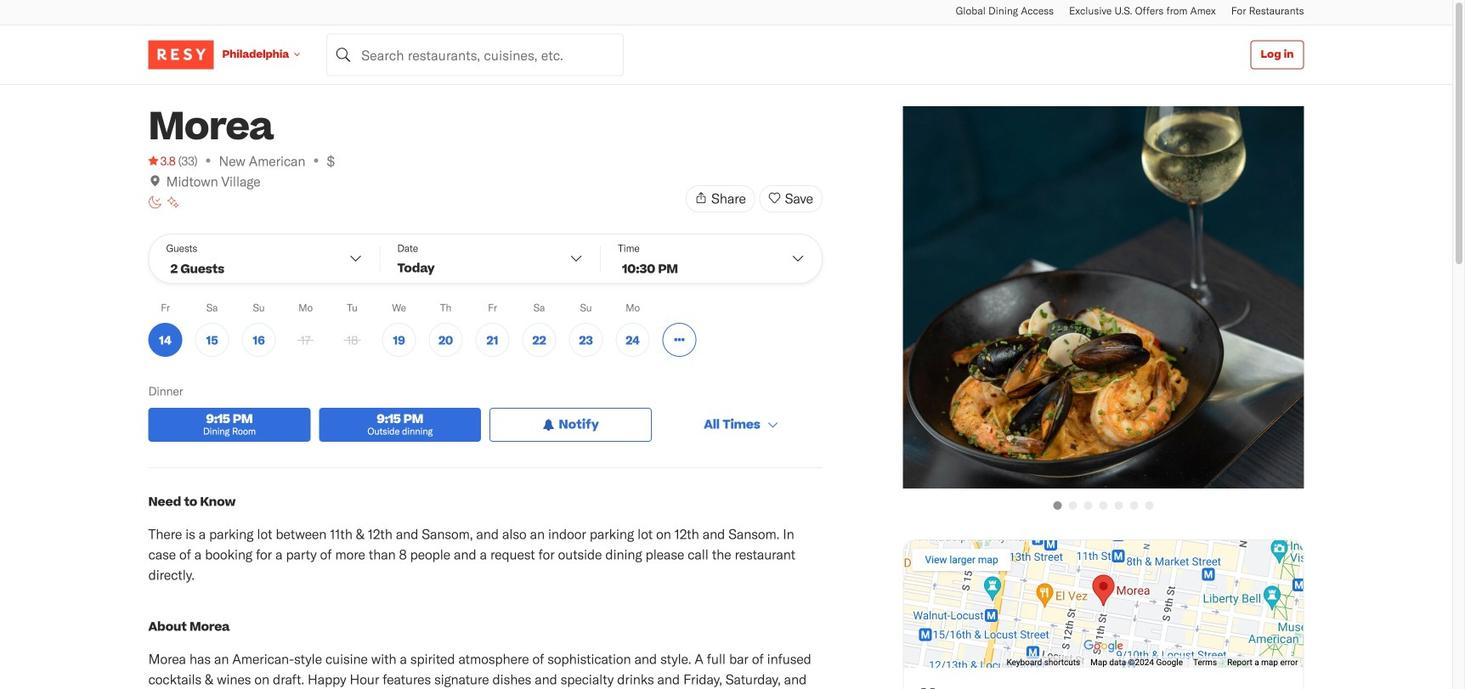 Task type: locate. For each thing, give the bounding box(es) containing it.
3.8 out of 5 stars image
[[148, 152, 176, 169]]

Search restaurants, cuisines, etc. text field
[[327, 34, 624, 76]]

None field
[[327, 34, 624, 76]]



Task type: vqa. For each thing, say whether or not it's contained in the screenshot.
search restaurants, cuisines, etc. text box
yes



